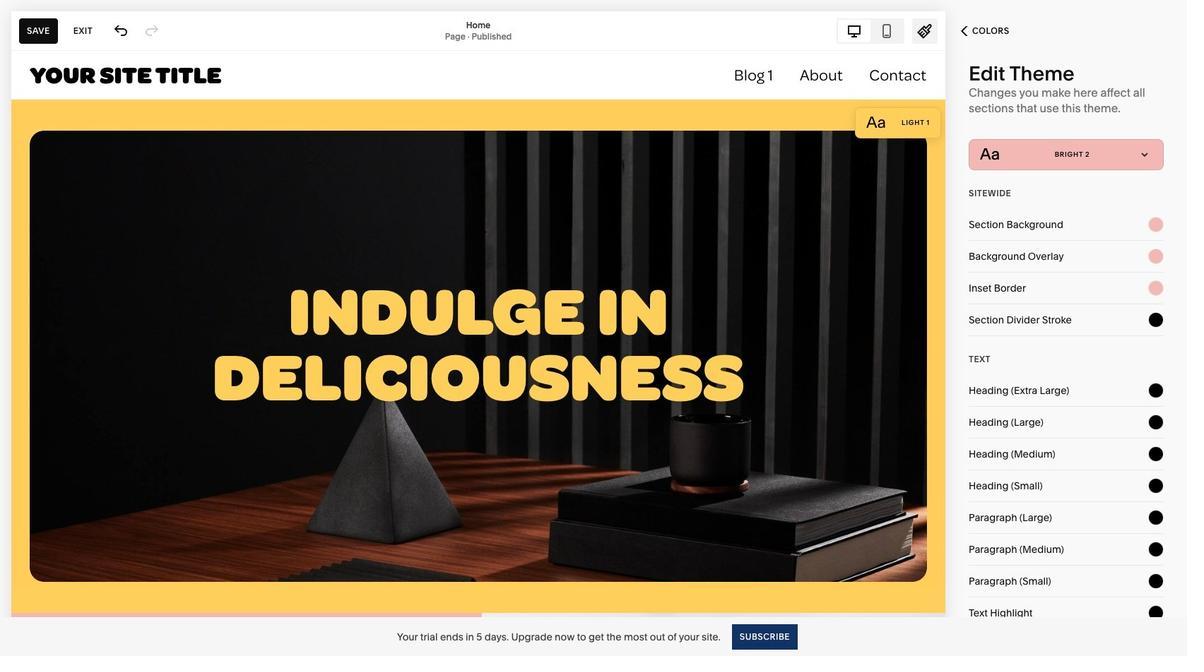 Task type: vqa. For each thing, say whether or not it's contained in the screenshot.
style icon
yes



Task type: describe. For each thing, give the bounding box(es) containing it.
mobile image
[[879, 23, 895, 39]]

desktop image
[[847, 23, 862, 39]]



Task type: locate. For each thing, give the bounding box(es) containing it.
tab list
[[838, 19, 903, 42]]

undo image
[[113, 23, 129, 39]]

redo image
[[144, 23, 160, 39]]

style image
[[917, 23, 933, 39]]



